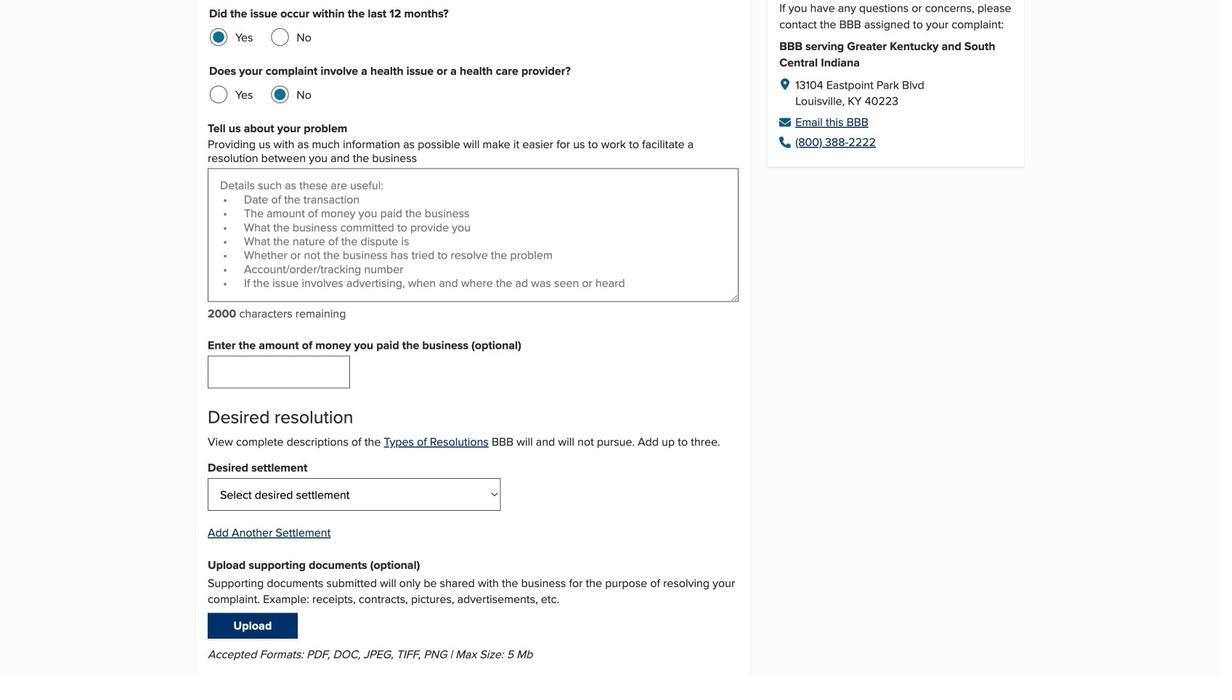 Task type: vqa. For each thing, say whether or not it's contained in the screenshot.
allow
no



Task type: locate. For each thing, give the bounding box(es) containing it.
None text field
[[208, 356, 350, 388]]

Details such as these are useful:
 •	Date of the transaction
 •	The amount of money you paid the business
 •	What the business committed to provide you
 •	What the nature of the dispute is
 •	Whether or not the business has tried to resolve the problem
 •	Account/order/tracking number
 •	If the issue involves advertising, when and where the ad was seen or heard text field
[[208, 168, 739, 302]]



